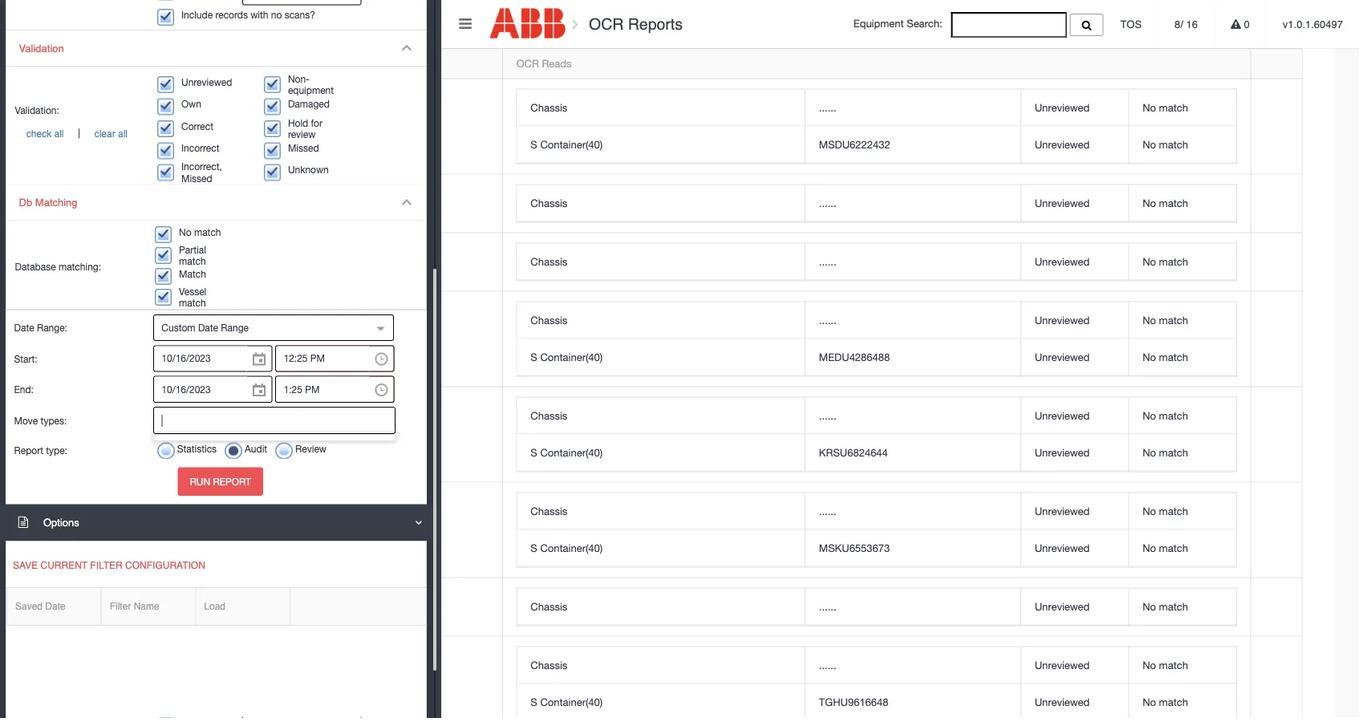 Task type: vqa. For each thing, say whether or not it's contained in the screenshot.


Task type: describe. For each thing, give the bounding box(es) containing it.
database
[[15, 261, 56, 273]]

load
[[204, 601, 225, 612]]

tab list containing home
[[54, 17, 1335, 718]]

s for msdu6222432
[[531, 138, 537, 150]]

hold
[[288, 117, 308, 128]]

menu containing validation
[[6, 0, 427, 310]]

cell containing ap20231016001775
[[55, 233, 286, 292]]

1 no match from the top
[[1143, 101, 1188, 114]]

cell containing ap20231016001777
[[55, 174, 286, 233]]

db matching menu item
[[6, 185, 426, 310]]

unreviewed cell for ...... cell related to chassis cell associated with 11th no match cell from the bottom
[[1021, 185, 1128, 222]]

...... for chassis cell related to no match cell associated with ap20231016001776 2023-10-16 13:24:54's row group
[[819, 101, 836, 114]]

filter
[[110, 601, 131, 612]]

ocr for ocr reports
[[589, 15, 624, 33]]

...... cell for 10th no match cell from the bottom of the 'grid' containing transaction's chassis cell
[[805, 244, 1021, 280]]

chassis cell for no match cell corresponding to row group related to ap20231016001771 2023-10-16 13:23:53
[[517, 493, 805, 530]]

missed inside incorrect, missed
[[181, 173, 212, 184]]

validation menu item
[[6, 31, 426, 185]]

ap20231016001775
[[68, 247, 163, 260]]

range:
[[37, 322, 67, 333]]

filter name
[[110, 601, 159, 612]]

tghu9616648 cell
[[805, 684, 1021, 718]]

run report button
[[178, 467, 263, 496]]

database matching:
[[15, 261, 101, 273]]

13:24:54
[[125, 128, 166, 141]]

chassis cell for row group for ap20231016001772 2023-10-16 13:23:56 no match cell
[[517, 398, 805, 434]]

10- for 13:25:03
[[95, 205, 111, 218]]

move type
[[385, 57, 435, 69]]

name
[[134, 601, 159, 612]]

21 cell
[[286, 387, 371, 483]]

ig3 cell
[[286, 292, 371, 387]]

5 no match from the top
[[1143, 314, 1188, 326]]

for
[[311, 117, 323, 128]]

unreviewed for ...... cell associated with chassis cell related to no match cell associated with ap20231016001776 2023-10-16 13:24:54's row group
[[1035, 101, 1090, 114]]

clear
[[94, 128, 115, 139]]

...... for chassis cell for no match cell corresponding to row group related to ap20231016001771 2023-10-16 13:23:53
[[819, 505, 836, 517]]

unreviewed cell for ...... cell corresponding to 10th no match cell from the bottom of the 'grid' containing transaction's chassis cell
[[1021, 244, 1128, 280]]

unreviewed cell for ...... cell associated with chassis cell related to no match cell associated with ap20231016001776 2023-10-16 13:24:54's row group
[[1021, 89, 1128, 126]]

13:24:16
[[125, 341, 166, 353]]

unreviewed for krsu6824644 cell
[[1035, 446, 1090, 459]]

type:
[[46, 445, 67, 456]]

match for 10th no match cell from the bottom of the 'grid' containing transaction
[[1159, 255, 1188, 268]]

all for clear all
[[118, 128, 128, 139]]

incorrect
[[181, 142, 219, 153]]

row group for ap20231016001774 2023-10-16 13:24:16
[[517, 302, 1236, 376]]

match for no match cell corresponding to s container(40) cell related to krsu6824644
[[1159, 446, 1188, 459]]

unreviewed cell for chassis cell related to 11th no match cell's ...... cell
[[1021, 589, 1128, 625]]

validation
[[19, 42, 64, 54]]

0
[[1241, 18, 1250, 30]]

ap20231016001776 2023-10-16 13:24:54
[[68, 112, 166, 141]]

ocr reads
[[516, 57, 572, 69]]

10- for 13:23:53
[[95, 532, 111, 544]]

25 for 2023-10-16 13:23:53
[[300, 524, 312, 536]]

msdu6222432
[[819, 138, 890, 150]]

db matching link
[[6, 185, 426, 221]]

chassis cell for 11th no match cell from the bottom
[[517, 185, 805, 222]]

chassis for no match cell associated with ap20231016001776 2023-10-16 13:24:54's row group
[[531, 101, 568, 114]]

16 for ap20231016001772 2023-10-16 13:23:56
[[111, 436, 122, 449]]

1 horizontal spatial reports
[[628, 15, 683, 33]]

validation:
[[15, 104, 59, 115]]

home link
[[57, 17, 110, 50]]

s for medu4286488
[[531, 351, 537, 363]]

row containing ap20231016001775
[[55, 233, 1302, 292]]

25 cell for 13:23:53
[[286, 483, 371, 578]]

no match cell for msku6553673's s container(40) cell
[[1128, 530, 1236, 567]]

equipment
[[288, 85, 334, 96]]

0 horizontal spatial report
[[14, 445, 43, 456]]

container(40) for tghu9616648
[[540, 696, 603, 708]]

cell containing ap20231016001774
[[55, 292, 286, 387]]

match for 11th no match cell
[[1159, 600, 1188, 613]]

s container(40) for msku6553673
[[531, 542, 603, 554]]

matching
[[35, 197, 77, 209]]

tos
[[1121, 18, 1142, 30]]

unreviewed cell for ...... cell associated with row group for ap20231016001772 2023-10-16 13:23:56 no match cell's chassis cell
[[1021, 398, 1128, 434]]

3 no match cell from the top
[[1128, 185, 1236, 222]]

no match cell for tghu9616648's s container(40) cell
[[1128, 684, 1236, 718]]

...... cell for chassis cell for no match cell corresponding to row group related to ap20231016001771 2023-10-16 13:23:53
[[805, 493, 1021, 530]]

reads
[[542, 57, 572, 69]]

entry
[[385, 333, 418, 345]]

bars image
[[459, 16, 472, 31]]

chassis for 2nd no match cell from the bottom
[[531, 659, 568, 671]]

ap20231016001773
[[68, 592, 163, 605]]

match for no match cell corresponding to row group related to ap20231016001771 2023-10-16 13:23:53
[[1159, 505, 1188, 517]]

no match cell for s container(40) cell for msdu6222432
[[1128, 126, 1236, 163]]

...... cell for chassis cell corresponding to no match cell related to ap20231016001774 2023-10-16 13:24:16 row group
[[805, 302, 1021, 339]]

include
[[181, 9, 213, 20]]

unreviewed cell for chassis cell corresponding to no match cell related to ap20231016001774 2023-10-16 13:24:16 row group ...... cell
[[1021, 302, 1128, 339]]

equipment search:
[[853, 17, 951, 30]]

13 no match from the top
[[1143, 696, 1188, 708]]

|
[[75, 127, 83, 138]]

ap20231016001771
[[68, 515, 163, 528]]

unreviewed for ...... cell associated with row group for ap20231016001772 2023-10-16 13:23:56 no match cell's chassis cell
[[1035, 409, 1090, 422]]

8/ 16 button
[[1159, 0, 1214, 48]]

ap20231016001777 2023-10-16 13:25:03
[[68, 189, 166, 218]]

report inside button
[[213, 476, 251, 487]]

correct
[[181, 120, 213, 131]]

10- for 13:23:58
[[95, 609, 111, 621]]

...... cell for chassis cell associated with 11th no match cell from the bottom
[[805, 185, 1021, 222]]

filter name link
[[102, 588, 195, 625]]

s container(40) for medu4286488
[[531, 351, 603, 363]]

chassis cell for 11th no match cell
[[517, 589, 805, 625]]

no match cell for ap20231016001776 2023-10-16 13:24:54's row group
[[1128, 89, 1236, 126]]

reports link
[[112, 17, 182, 50]]

row containing ap20231016001777
[[55, 174, 1302, 233]]

search image
[[1082, 20, 1092, 30]]

check all link
[[15, 128, 75, 139]]

10- for 13:24:16
[[95, 341, 111, 353]]

10- for 13:24:31
[[95, 264, 111, 276]]

include records with no scans?
[[181, 9, 315, 20]]

2023- for 2023-10-16 13:24:16
[[68, 341, 95, 353]]

damaged
[[288, 98, 330, 109]]

clear all
[[94, 128, 128, 139]]

check
[[26, 128, 52, 139]]

no match cell for row group related to ap20231016001771 2023-10-16 13:23:53
[[1128, 493, 1236, 530]]

exit cell for 21
[[371, 387, 502, 483]]

medu4286488
[[819, 351, 890, 363]]

statistics
[[177, 443, 217, 455]]

chassis for 11th no match cell
[[531, 600, 568, 613]]

row group for ap20231016001772 2023-10-16 13:23:56
[[517, 398, 1236, 471]]

krsu6824644
[[819, 446, 888, 459]]

exit cell for 25
[[371, 483, 502, 578]]

10- for 13:24:54
[[95, 128, 111, 141]]

4 no match cell from the top
[[1128, 244, 1236, 280]]

16 for ap20231016001773 2023-10-16 13:23:58
[[111, 609, 122, 621]]

cell containing ap20231016001771
[[55, 483, 286, 578]]

report type:
[[14, 445, 67, 456]]

...... for 10th no match cell from the bottom of the 'grid' containing transaction's chassis cell
[[819, 255, 836, 268]]

exit for 25
[[385, 524, 406, 536]]

records
[[215, 9, 248, 20]]

search:
[[907, 17, 942, 30]]

s for krsu6824644
[[531, 446, 537, 459]]

range
[[221, 322, 249, 333]]

saved
[[15, 601, 43, 612]]

...... cell for chassis cell related to 11th no match cell
[[805, 589, 1021, 625]]

unreviewed for chassis cell for no match cell corresponding to row group related to ap20231016001771 2023-10-16 13:23:53's ...... cell
[[1035, 505, 1090, 517]]

21
[[300, 428, 312, 441]]

2023- for 2023-10-16 13:23:58
[[68, 609, 95, 621]]

unreviewed for msku6553673 cell at the bottom of page
[[1035, 542, 1090, 554]]

partial
[[179, 244, 206, 255]]

...... for chassis cell corresponding to no match cell related to ap20231016001774 2023-10-16 13:24:16 row group
[[819, 314, 836, 326]]

16 for ap20231016001776 2023-10-16 13:24:54
[[111, 128, 122, 141]]

7 no match from the top
[[1143, 409, 1188, 422]]

match
[[179, 268, 206, 279]]

row group for ap20231016001771 2023-10-16 13:23:53
[[517, 493, 1236, 567]]

row containing transaction
[[55, 49, 1302, 79]]

s container(40) for tghu9616648
[[531, 696, 603, 708]]

all for check all
[[54, 128, 64, 139]]

type
[[414, 57, 435, 69]]

start:
[[14, 353, 37, 364]]

unreviewed inside validation menu item
[[181, 76, 232, 87]]

2 no match from the top
[[1143, 138, 1188, 150]]

run report
[[190, 476, 251, 487]]

incorrect, missed
[[181, 161, 222, 184]]

cell containing ap20231016001776
[[55, 79, 286, 174]]

row containing ap20231016001773
[[55, 578, 1302, 637]]

13:25:03
[[125, 205, 166, 218]]



Task type: locate. For each thing, give the bounding box(es) containing it.
16 down the ap20231016001776
[[111, 128, 122, 141]]

10- down the ap20231016001776
[[95, 128, 111, 141]]

container(40)
[[540, 138, 603, 150], [540, 351, 603, 363], [540, 446, 603, 459], [540, 542, 603, 554], [540, 696, 603, 708]]

16 inside ap20231016001776 2023-10-16 13:24:54
[[111, 128, 122, 141]]

warning image
[[1231, 19, 1241, 29]]

1 10- from the top
[[95, 128, 111, 141]]

3 s from the top
[[531, 446, 537, 459]]

unreviewed for msdu6222432 cell
[[1035, 138, 1090, 150]]

None field
[[951, 12, 1067, 38], [154, 408, 174, 433], [951, 12, 1067, 38], [154, 408, 174, 433]]

chassis for 11th no match cell from the bottom
[[531, 197, 568, 209]]

6 chassis from the top
[[531, 505, 568, 517]]

s container(40)
[[531, 138, 603, 150], [531, 351, 603, 363], [531, 446, 603, 459], [531, 542, 603, 554], [531, 696, 603, 708]]

2023- inside ap20231016001774 2023-10-16 13:24:16
[[68, 341, 95, 353]]

16 for ap20231016001777 2023-10-16 13:25:03
[[111, 205, 122, 218]]

all
[[54, 128, 64, 139], [118, 128, 128, 139]]

4 chassis from the top
[[531, 314, 568, 326]]

5 container(40) from the top
[[540, 696, 603, 708]]

1 vertical spatial 25 cell
[[286, 483, 371, 578]]

db matching
[[19, 197, 77, 209]]

move
[[385, 57, 411, 69], [14, 415, 38, 426]]

date inside row
[[45, 601, 66, 612]]

10- down ap20231016001777
[[95, 205, 111, 218]]

match
[[1159, 101, 1188, 114], [1159, 138, 1188, 150], [1159, 197, 1188, 209], [194, 226, 221, 237], [1159, 255, 1188, 268], [179, 256, 206, 267], [179, 297, 206, 308], [1159, 314, 1188, 326], [1159, 351, 1188, 363], [1159, 409, 1188, 422], [1159, 446, 1188, 459], [1159, 505, 1188, 517], [1159, 542, 1188, 554], [1159, 600, 1188, 613], [1159, 659, 1188, 671], [1159, 696, 1188, 708]]

0 vertical spatial report
[[14, 445, 43, 456]]

16 right 8/
[[1186, 18, 1198, 30]]

0 horizontal spatial missed
[[181, 173, 212, 184]]

missed down incorrect, in the top of the page
[[181, 173, 212, 184]]

...... for chassis cell related to 2nd no match cell from the bottom
[[819, 659, 836, 671]]

16 down ap20231016001777
[[111, 205, 122, 218]]

s container(40) for msdu6222432
[[531, 138, 603, 150]]

2 container(40) from the top
[[540, 351, 603, 363]]

unreviewed
[[181, 76, 232, 87], [1035, 101, 1090, 114], [1035, 138, 1090, 150], [1035, 197, 1090, 209], [1035, 255, 1090, 268], [1035, 314, 1090, 326], [1035, 351, 1090, 363], [1035, 409, 1090, 422], [1035, 446, 1090, 459], [1035, 505, 1090, 517], [1035, 542, 1090, 554], [1035, 600, 1090, 613], [1035, 659, 1090, 671], [1035, 696, 1090, 708]]

8/
[[1175, 18, 1183, 30]]

exit
[[385, 197, 406, 209], [385, 428, 406, 441], [385, 524, 406, 536]]

no inside no match partial match match vessel match
[[179, 226, 191, 237]]

2023- inside ap20231016001777 2023-10-16 13:25:03
[[68, 205, 95, 218]]

3 no match from the top
[[1143, 197, 1188, 209]]

unreviewed for chassis cell related to 11th no match cell's ...... cell
[[1035, 600, 1090, 613]]

11 no match from the top
[[1143, 600, 1188, 613]]

1 horizontal spatial report
[[213, 476, 251, 487]]

row group
[[55, 79, 1302, 718], [517, 89, 1236, 163], [517, 302, 1236, 376], [517, 398, 1236, 471], [517, 493, 1236, 567], [517, 647, 1236, 718]]

custom
[[162, 322, 195, 333]]

9 no match cell from the top
[[1128, 493, 1236, 530]]

2 unreviewed cell from the top
[[1021, 126, 1128, 163]]

exit cell
[[371, 174, 502, 233], [371, 387, 502, 483], [371, 483, 502, 578]]

...... for chassis cell associated with 11th no match cell from the bottom
[[819, 197, 836, 209]]

s for tghu9616648
[[531, 696, 537, 708]]

vessel
[[179, 286, 206, 297]]

no match
[[1143, 101, 1188, 114], [1143, 138, 1188, 150], [1143, 197, 1188, 209], [1143, 255, 1188, 268], [1143, 314, 1188, 326], [1143, 351, 1188, 363], [1143, 409, 1188, 422], [1143, 446, 1188, 459], [1143, 505, 1188, 517], [1143, 542, 1188, 554], [1143, 600, 1188, 613], [1143, 659, 1188, 671], [1143, 696, 1188, 708]]

report right run
[[213, 476, 251, 487]]

2 ...... from the top
[[819, 197, 836, 209]]

5 no match cell from the top
[[1128, 302, 1236, 339]]

tab list
[[54, 17, 1335, 718]]

entry cell
[[371, 292, 502, 387]]

6 chassis cell from the top
[[517, 493, 805, 530]]

2 2023- from the top
[[68, 205, 95, 218]]

10 unreviewed cell from the top
[[1021, 530, 1128, 567]]

5 s from the top
[[531, 696, 537, 708]]

2023- for 2023-10-16 13:25:03
[[68, 205, 95, 218]]

7 unreviewed cell from the top
[[1021, 398, 1128, 434]]

container(40) for krsu6824644
[[540, 446, 603, 459]]

2 s from the top
[[531, 351, 537, 363]]

move inside row
[[385, 57, 411, 69]]

chassis for no match cell related to ap20231016001774 2023-10-16 13:24:16 row group
[[531, 314, 568, 326]]

no match cell for row group for ap20231016001772 2023-10-16 13:23:56
[[1128, 398, 1236, 434]]

13:24:31
[[125, 264, 166, 276]]

2 25 cell from the top
[[286, 483, 371, 578]]

13:23:56
[[125, 436, 166, 449]]

unreviewed for the tghu9616648 cell
[[1035, 696, 1090, 708]]

with
[[251, 9, 268, 20]]

13 no match cell from the top
[[1128, 684, 1236, 718]]

non-
[[288, 73, 310, 84]]

2023- for 2023-10-16 13:24:54
[[68, 128, 95, 141]]

25 cell for 13:24:54
[[286, 79, 371, 174]]

...... cell
[[805, 89, 1021, 126], [805, 185, 1021, 222], [805, 244, 1021, 280], [805, 302, 1021, 339], [805, 398, 1021, 434], [805, 493, 1021, 530], [805, 589, 1021, 625], [805, 647, 1021, 684]]

no match cell for s container(40) cell associated with medu4286488
[[1128, 339, 1236, 376]]

0 horizontal spatial date
[[14, 322, 34, 333]]

1 horizontal spatial move
[[385, 57, 411, 69]]

2023- inside ap20231016001775 2023-10-16 13:24:31
[[68, 264, 95, 276]]

4 s container(40) cell from the top
[[517, 530, 805, 567]]

9 unreviewed cell from the top
[[1021, 493, 1128, 530]]

date left range
[[198, 322, 218, 333]]

matching:
[[58, 261, 101, 273]]

5 10- from the top
[[95, 436, 111, 449]]

4 container(40) from the top
[[540, 542, 603, 554]]

exit inside row
[[385, 197, 406, 209]]

missed
[[288, 142, 319, 153], [181, 173, 212, 184]]

10- down ap20231016001771
[[95, 532, 111, 544]]

1 s container(40) cell from the top
[[517, 126, 805, 163]]

1 vertical spatial ocr
[[516, 57, 539, 69]]

db
[[19, 197, 32, 209]]

3 chassis cell from the top
[[517, 244, 805, 280]]

1 horizontal spatial ocr
[[589, 15, 624, 33]]

unreviewed for ...... cell related to chassis cell related to 2nd no match cell from the bottom
[[1035, 659, 1090, 671]]

transaction
[[68, 57, 122, 69]]

saved date link
[[7, 588, 101, 625]]

unreviewed cell for ...... cell related to chassis cell related to 2nd no match cell from the bottom
[[1021, 647, 1128, 684]]

10- inside ap20231016001773 2023-10-16 13:23:58
[[95, 609, 111, 621]]

1 ...... from the top
[[819, 101, 836, 114]]

5 ...... cell from the top
[[805, 398, 1021, 434]]

16 down ap20231016001775
[[111, 264, 122, 276]]

ap20231016001772
[[68, 420, 163, 432]]

9 no match from the top
[[1143, 505, 1188, 517]]

4 ...... from the top
[[819, 314, 836, 326]]

2023- inside ap20231016001771 2023-10-16 13:23:53
[[68, 532, 95, 544]]

s container(40) cell for medu4286488
[[517, 339, 805, 376]]

6 ...... cell from the top
[[805, 493, 1021, 530]]

unreviewed for medu4286488 cell
[[1035, 351, 1090, 363]]

match for 2nd no match cell from the bottom
[[1159, 659, 1188, 671]]

2 ...... cell from the top
[[805, 185, 1021, 222]]

grid containing transaction
[[55, 49, 1302, 718]]

chassis for 10th no match cell from the bottom of the 'grid' containing transaction
[[531, 255, 568, 268]]

1 horizontal spatial date
[[45, 601, 66, 612]]

move for move types:
[[14, 415, 38, 426]]

10- inside ap20231016001774 2023-10-16 13:24:16
[[95, 341, 111, 353]]

10- inside ap20231016001775 2023-10-16 13:24:31
[[95, 264, 111, 276]]

16 inside ap20231016001773 2023-10-16 13:23:58
[[111, 609, 122, 621]]

match for no match cell for s container(40) cell for msdu6222432
[[1159, 138, 1188, 150]]

7 chassis cell from the top
[[517, 589, 805, 625]]

8 ...... from the top
[[819, 659, 836, 671]]

10- inside ap20231016001776 2023-10-16 13:24:54
[[95, 128, 111, 141]]

6 unreviewed cell from the top
[[1021, 339, 1128, 376]]

25
[[300, 120, 312, 132], [300, 524, 312, 536]]

2023- inside ap20231016001773 2023-10-16 13:23:58
[[68, 609, 95, 621]]

reports
[[628, 15, 683, 33], [123, 26, 171, 38]]

review
[[288, 129, 316, 140]]

6 no match cell from the top
[[1128, 339, 1236, 376]]

container(40) for msdu6222432
[[540, 138, 603, 150]]

1 vertical spatial move
[[14, 415, 38, 426]]

move types:
[[14, 415, 67, 426]]

no match cell for s container(40) cell related to krsu6824644
[[1128, 434, 1236, 471]]

ap20231016001772 2023-10-16 13:23:56
[[68, 420, 166, 449]]

16 for ap20231016001774 2023-10-16 13:24:16
[[111, 341, 122, 353]]

incorrect,
[[181, 161, 222, 172]]

6 10- from the top
[[95, 532, 111, 544]]

unreviewed for chassis cell corresponding to no match cell related to ap20231016001774 2023-10-16 13:24:16 row group ...... cell
[[1035, 314, 1090, 326]]

25 for 2023-10-16 13:24:54
[[300, 120, 312, 132]]

4 chassis cell from the top
[[517, 302, 805, 339]]

all right check
[[54, 128, 64, 139]]

0 vertical spatial 25 cell
[[286, 79, 371, 174]]

1 vertical spatial report
[[213, 476, 251, 487]]

4 ...... cell from the top
[[805, 302, 1021, 339]]

1 unreviewed cell from the top
[[1021, 89, 1128, 126]]

s container(40) cell for msdu6222432
[[517, 126, 805, 163]]

no
[[1143, 101, 1156, 114], [1143, 138, 1156, 150], [1143, 197, 1156, 209], [179, 226, 191, 237], [1143, 255, 1156, 268], [1143, 314, 1156, 326], [1143, 351, 1156, 363], [1143, 409, 1156, 422], [1143, 446, 1156, 459], [1143, 505, 1156, 517], [1143, 542, 1156, 554], [1143, 600, 1156, 613], [1143, 659, 1156, 671], [1143, 696, 1156, 708]]

v1.0.1.60497 button
[[1267, 0, 1359, 48]]

0 vertical spatial ocr
[[589, 15, 624, 33]]

10- down ap20231016001774
[[95, 341, 111, 353]]

0 horizontal spatial ocr
[[516, 57, 539, 69]]

2 chassis cell from the top
[[517, 185, 805, 222]]

report left type:
[[14, 445, 43, 456]]

own
[[181, 98, 201, 109]]

1 horizontal spatial missed
[[288, 142, 319, 153]]

16 for ap20231016001775 2023-10-16 13:24:31
[[111, 264, 122, 276]]

10- for 13:23:56
[[95, 436, 111, 449]]

3 2023- from the top
[[68, 264, 95, 276]]

10- down ap20231016001773
[[95, 609, 111, 621]]

7 ...... cell from the top
[[805, 589, 1021, 625]]

unreviewed for ...... cell related to chassis cell associated with 11th no match cell from the bottom
[[1035, 197, 1090, 209]]

8 unreviewed cell from the top
[[1021, 434, 1128, 471]]

1 s container(40) from the top
[[531, 138, 603, 150]]

validation link
[[6, 31, 426, 67]]

s container(40) cell for msku6553673
[[517, 530, 805, 567]]

saved date
[[15, 601, 66, 612]]

report
[[14, 445, 43, 456], [213, 476, 251, 487]]

msku6553673 cell
[[805, 530, 1021, 567]]

2 horizontal spatial date
[[198, 322, 218, 333]]

3 exit cell from the top
[[371, 483, 502, 578]]

no
[[271, 9, 282, 20]]

0 vertical spatial exit
[[385, 197, 406, 209]]

date left the range:
[[14, 322, 34, 333]]

7 chassis from the top
[[531, 600, 568, 613]]

5 s container(40) cell from the top
[[517, 684, 805, 718]]

unreviewed for ...... cell corresponding to 10th no match cell from the bottom of the 'grid' containing transaction's chassis cell
[[1035, 255, 1090, 268]]

2023- inside ap20231016001772 2023-10-16 13:23:56
[[68, 436, 95, 449]]

missed down review in the left of the page
[[288, 142, 319, 153]]

0 vertical spatial move
[[385, 57, 411, 69]]

3 unreviewed cell from the top
[[1021, 185, 1128, 222]]

8 no match from the top
[[1143, 446, 1188, 459]]

non- equipment
[[288, 73, 334, 96]]

ap20231016001771 2023-10-16 13:23:53
[[68, 515, 166, 544]]

7 2023- from the top
[[68, 609, 95, 621]]

home
[[68, 26, 99, 38]]

10- inside ap20231016001777 2023-10-16 13:25:03
[[95, 205, 111, 218]]

16 inside ap20231016001771 2023-10-16 13:23:53
[[111, 532, 122, 544]]

equipment
[[853, 17, 904, 30]]

hold for review
[[288, 117, 323, 140]]

3 10- from the top
[[95, 264, 111, 276]]

2 s container(40) cell from the top
[[517, 339, 805, 376]]

unreviewed cell for msdu6222432 cell
[[1021, 126, 1128, 163]]

12 unreviewed cell from the top
[[1021, 647, 1128, 684]]

25 cell
[[286, 79, 371, 174], [286, 483, 371, 578]]

1 chassis from the top
[[531, 101, 568, 114]]

2 chassis from the top
[[531, 197, 568, 209]]

3 ...... cell from the top
[[805, 244, 1021, 280]]

match for 11th no match cell from the bottom
[[1159, 197, 1188, 209]]

chassis
[[531, 101, 568, 114], [531, 197, 568, 209], [531, 255, 568, 268], [531, 314, 568, 326], [531, 409, 568, 422], [531, 505, 568, 517], [531, 600, 568, 613], [531, 659, 568, 671]]

date for custom
[[198, 322, 218, 333]]

16 inside ap20231016001774 2023-10-16 13:24:16
[[111, 341, 122, 353]]

11 no match cell from the top
[[1128, 589, 1236, 625]]

16 inside ap20231016001777 2023-10-16 13:25:03
[[111, 205, 122, 218]]

8/ 16
[[1175, 18, 1198, 30]]

4 10- from the top
[[95, 341, 111, 353]]

unreviewed cell for medu4286488 cell
[[1021, 339, 1128, 376]]

cell
[[55, 79, 286, 174], [371, 79, 502, 174], [1251, 79, 1302, 174], [55, 174, 286, 233], [286, 174, 371, 233], [1251, 174, 1302, 233], [55, 233, 286, 292], [286, 233, 371, 292], [371, 233, 502, 292], [1251, 233, 1302, 292], [55, 292, 286, 387], [1251, 292, 1302, 387], [55, 387, 286, 483], [1251, 387, 1302, 483], [55, 483, 286, 578], [1251, 483, 1302, 578], [55, 578, 286, 637], [286, 578, 371, 637], [371, 578, 502, 637], [1251, 578, 1302, 637], [55, 637, 286, 718], [286, 637, 371, 718], [371, 637, 502, 718], [1251, 637, 1302, 718]]

1 horizontal spatial all
[[118, 128, 128, 139]]

chassis cell
[[517, 89, 805, 126], [517, 185, 805, 222], [517, 244, 805, 280], [517, 302, 805, 339], [517, 398, 805, 434], [517, 493, 805, 530], [517, 589, 805, 625], [517, 647, 805, 684]]

0 horizontal spatial all
[[54, 128, 64, 139]]

types:
[[41, 415, 67, 426]]

v1.0.1.60497
[[1283, 18, 1343, 30]]

date for saved
[[45, 601, 66, 612]]

unreviewed cell for the tghu9616648 cell
[[1021, 684, 1128, 718]]

krsu6824644 cell
[[805, 434, 1021, 471]]

1 no match cell from the top
[[1128, 89, 1236, 126]]

16 down ap20231016001774
[[111, 341, 122, 353]]

7 ...... from the top
[[819, 600, 836, 613]]

ap20231016001774 2023-10-16 13:24:16
[[68, 324, 166, 353]]

msdu6222432 cell
[[805, 126, 1021, 163]]

move left type at left
[[385, 57, 411, 69]]

row
[[55, 49, 1302, 79], [55, 79, 1302, 174], [517, 89, 1236, 126], [517, 126, 1236, 163], [55, 174, 1302, 233], [517, 185, 1236, 222], [55, 233, 1302, 292], [517, 244, 1236, 280], [55, 292, 1302, 387], [517, 302, 1236, 339], [517, 339, 1236, 376], [55, 387, 1302, 483], [517, 398, 1236, 434], [517, 434, 1236, 471], [55, 483, 1302, 578], [517, 493, 1236, 530], [517, 530, 1236, 567], [55, 578, 1302, 637], [6, 588, 426, 626], [517, 589, 1236, 625], [55, 637, 1302, 718], [517, 647, 1236, 684], [517, 684, 1236, 718]]

16 inside ap20231016001775 2023-10-16 13:24:31
[[111, 264, 122, 276]]

16 down ap20231016001771
[[111, 532, 122, 544]]

...... for chassis cell related to 11th no match cell
[[819, 600, 836, 613]]

10-
[[95, 128, 111, 141], [95, 205, 111, 218], [95, 264, 111, 276], [95, 341, 111, 353], [95, 436, 111, 449], [95, 532, 111, 544], [95, 609, 111, 621]]

load link
[[196, 588, 290, 625]]

ocr reports
[[585, 15, 683, 33]]

match for no match cell related to ap20231016001774 2023-10-16 13:24:16 row group
[[1159, 314, 1188, 326]]

ap20231016001775 2023-10-16 13:24:31
[[68, 247, 166, 276]]

audit
[[245, 443, 267, 455]]

10- down ap20231016001772
[[95, 436, 111, 449]]

4 unreviewed cell from the top
[[1021, 244, 1128, 280]]

s container(40) cell for krsu6824644
[[517, 434, 805, 471]]

16 down ap20231016001772
[[111, 436, 122, 449]]

all down the ap20231016001776
[[118, 128, 128, 139]]

2023- for 2023-10-16 13:23:56
[[68, 436, 95, 449]]

row containing saved date
[[6, 588, 426, 626]]

None text field
[[154, 346, 247, 371], [276, 377, 369, 402], [154, 346, 247, 371], [276, 377, 369, 402]]

container(40) for medu4286488
[[540, 351, 603, 363]]

1 vertical spatial 25
[[300, 524, 312, 536]]

tghu9616648
[[819, 696, 889, 708]]

1 vertical spatial missed
[[181, 173, 212, 184]]

date
[[198, 322, 218, 333], [14, 322, 34, 333], [45, 601, 66, 612]]

2 25 from the top
[[300, 524, 312, 536]]

1 25 from the top
[[300, 120, 312, 132]]

ocr
[[589, 15, 624, 33], [516, 57, 539, 69]]

match for s container(40) cell associated with medu4286488's no match cell
[[1159, 351, 1188, 363]]

2023- for 2023-10-16 13:23:53
[[68, 532, 95, 544]]

6 2023- from the top
[[68, 532, 95, 544]]

3 ...... from the top
[[819, 255, 836, 268]]

5 ...... from the top
[[819, 409, 836, 422]]

12 no match from the top
[[1143, 659, 1188, 671]]

match for row group for ap20231016001772 2023-10-16 13:23:56 no match cell
[[1159, 409, 1188, 422]]

ocr for ocr reads
[[516, 57, 539, 69]]

...... cell for row group for ap20231016001772 2023-10-16 13:23:56 no match cell's chassis cell
[[805, 398, 1021, 434]]

review
[[295, 443, 327, 455]]

unknown
[[288, 164, 329, 175]]

1 all from the left
[[54, 128, 64, 139]]

5 2023- from the top
[[68, 436, 95, 449]]

16 down ap20231016001773
[[111, 609, 122, 621]]

date right saved
[[45, 601, 66, 612]]

unreviewed cell for msku6553673 cell at the bottom of page
[[1021, 530, 1128, 567]]

10- down ap20231016001775
[[95, 264, 111, 276]]

cell containing ap20231016001772
[[55, 387, 286, 483]]

10 no match from the top
[[1143, 542, 1188, 554]]

1 exit cell from the top
[[371, 174, 502, 233]]

2 vertical spatial exit
[[385, 524, 406, 536]]

2 10- from the top
[[95, 205, 111, 218]]

3 s container(40) cell from the top
[[517, 434, 805, 471]]

s container(40) cell
[[517, 126, 805, 163], [517, 339, 805, 376], [517, 434, 805, 471], [517, 530, 805, 567], [517, 684, 805, 718]]

ocr inside row
[[516, 57, 539, 69]]

None text field
[[276, 346, 369, 371], [154, 377, 247, 402], [276, 346, 369, 371], [154, 377, 247, 402]]

1 2023- from the top
[[68, 128, 95, 141]]

11 unreviewed cell from the top
[[1021, 589, 1128, 625]]

8 no match cell from the top
[[1128, 434, 1236, 471]]

3 s container(40) from the top
[[531, 446, 603, 459]]

chassis for row group for ap20231016001772 2023-10-16 13:23:56 no match cell
[[531, 409, 568, 422]]

unreviewed cell
[[1021, 89, 1128, 126], [1021, 126, 1128, 163], [1021, 185, 1128, 222], [1021, 244, 1128, 280], [1021, 302, 1128, 339], [1021, 339, 1128, 376], [1021, 398, 1128, 434], [1021, 434, 1128, 471], [1021, 493, 1128, 530], [1021, 530, 1128, 567], [1021, 589, 1128, 625], [1021, 647, 1128, 684], [1021, 684, 1128, 718]]

cell containing ap20231016001773
[[55, 578, 286, 637]]

5 unreviewed cell from the top
[[1021, 302, 1128, 339]]

exit for 21
[[385, 428, 406, 441]]

6 no match from the top
[[1143, 351, 1188, 363]]

1 s from the top
[[531, 138, 537, 150]]

3 container(40) from the top
[[540, 446, 603, 459]]

0 button
[[1215, 0, 1266, 48]]

move for move type
[[385, 57, 411, 69]]

7 no match cell from the top
[[1128, 398, 1236, 434]]

4 no match from the top
[[1143, 255, 1188, 268]]

2 exit from the top
[[385, 428, 406, 441]]

unreviewed cell for chassis cell for no match cell corresponding to row group related to ap20231016001771 2023-10-16 13:23:53's ...... cell
[[1021, 493, 1128, 530]]

no match partial match match vessel match
[[179, 226, 221, 308]]

5 chassis cell from the top
[[517, 398, 805, 434]]

0 horizontal spatial reports
[[123, 26, 171, 38]]

menu
[[6, 0, 427, 310]]

2023- inside ap20231016001776 2023-10-16 13:24:54
[[68, 128, 95, 141]]

match for no match cell associated with ap20231016001776 2023-10-16 13:24:54's row group
[[1159, 101, 1188, 114]]

0 horizontal spatial move
[[14, 415, 38, 426]]

no match cell
[[1128, 89, 1236, 126], [1128, 126, 1236, 163], [1128, 185, 1236, 222], [1128, 244, 1236, 280], [1128, 302, 1236, 339], [1128, 339, 1236, 376], [1128, 398, 1236, 434], [1128, 434, 1236, 471], [1128, 493, 1236, 530], [1128, 530, 1236, 567], [1128, 589, 1236, 625], [1128, 647, 1236, 684], [1128, 684, 1236, 718]]

2 no match cell from the top
[[1128, 126, 1236, 163]]

16 inside ap20231016001772 2023-10-16 13:23:56
[[111, 436, 122, 449]]

3 chassis from the top
[[531, 255, 568, 268]]

msku6553673
[[819, 542, 890, 554]]

run
[[190, 476, 210, 487]]

0 vertical spatial missed
[[288, 142, 319, 153]]

grid
[[55, 49, 1302, 718]]

8 chassis cell from the top
[[517, 647, 805, 684]]

2023- for 2023-10-16 13:24:31
[[68, 264, 95, 276]]

2 all from the left
[[118, 128, 128, 139]]

16 inside the 8/ 16 dropdown button
[[1186, 18, 1198, 30]]

4 s container(40) from the top
[[531, 542, 603, 554]]

date range:
[[14, 322, 67, 333]]

0 vertical spatial 25
[[300, 120, 312, 132]]

1 exit from the top
[[385, 197, 406, 209]]

12 no match cell from the top
[[1128, 647, 1236, 684]]

10- inside ap20231016001772 2023-10-16 13:23:56
[[95, 436, 111, 449]]

check all
[[26, 128, 64, 139]]

1 container(40) from the top
[[540, 138, 603, 150]]

node
[[300, 57, 325, 69]]

10- inside ap20231016001771 2023-10-16 13:23:53
[[95, 532, 111, 544]]

ap20231016001773 2023-10-16 13:23:58
[[68, 592, 166, 621]]

13:23:53
[[125, 532, 166, 544]]

4 s from the top
[[531, 542, 537, 554]]

13 unreviewed cell from the top
[[1021, 684, 1128, 718]]

move left 'types:'
[[14, 415, 38, 426]]

2023-
[[68, 128, 95, 141], [68, 205, 95, 218], [68, 264, 95, 276], [68, 341, 95, 353], [68, 436, 95, 449], [68, 532, 95, 544], [68, 609, 95, 621]]

match for no match cell associated with msku6553673's s container(40) cell
[[1159, 542, 1188, 554]]

medu4286488 cell
[[805, 339, 1021, 376]]

chassis for no match cell corresponding to row group related to ap20231016001771 2023-10-16 13:23:53
[[531, 505, 568, 517]]

unreviewed cell for krsu6824644 cell
[[1021, 434, 1128, 471]]

1 vertical spatial exit
[[385, 428, 406, 441]]

s container(40) cell for tghu9616648
[[517, 684, 805, 718]]



